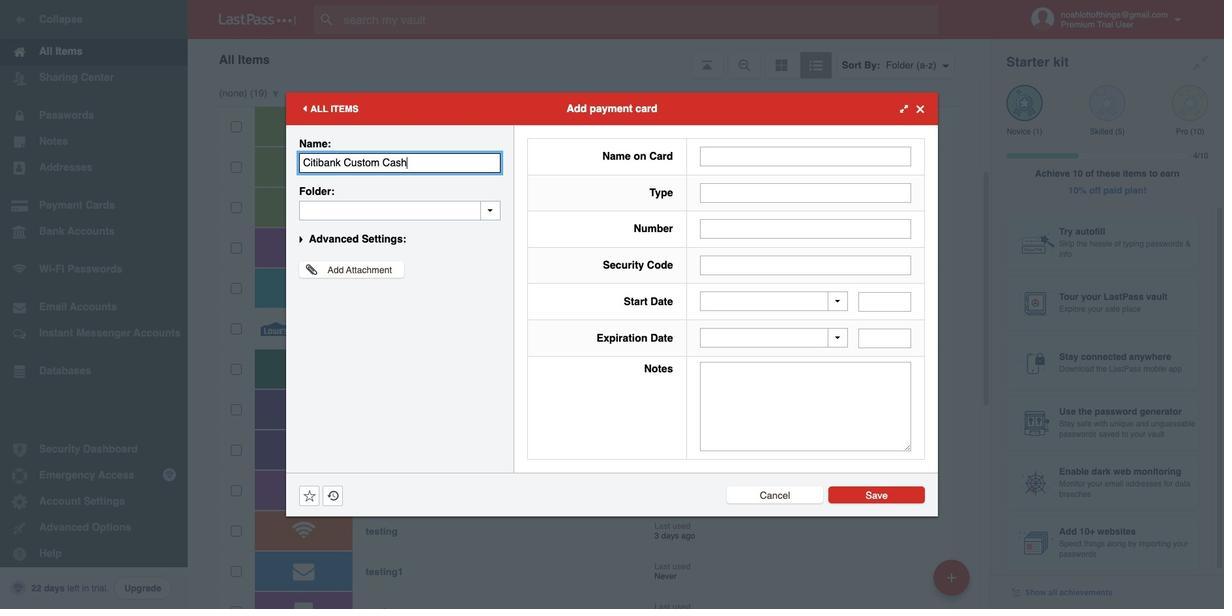 Task type: locate. For each thing, give the bounding box(es) containing it.
None text field
[[700, 147, 912, 166]]

None text field
[[299, 153, 501, 173], [700, 183, 912, 203], [299, 201, 501, 220], [700, 219, 912, 239], [700, 256, 912, 275], [859, 292, 912, 312], [859, 329, 912, 348], [700, 362, 912, 451], [299, 153, 501, 173], [700, 183, 912, 203], [299, 201, 501, 220], [700, 219, 912, 239], [700, 256, 912, 275], [859, 292, 912, 312], [859, 329, 912, 348], [700, 362, 912, 451]]

dialog
[[286, 93, 939, 517]]



Task type: vqa. For each thing, say whether or not it's contained in the screenshot.
"new item" 'element'
no



Task type: describe. For each thing, give the bounding box(es) containing it.
search my vault text field
[[314, 5, 965, 34]]

lastpass image
[[219, 14, 296, 25]]

main navigation navigation
[[0, 0, 188, 609]]

vault options navigation
[[188, 39, 991, 78]]

new item navigation
[[929, 556, 978, 609]]

Search search field
[[314, 5, 965, 34]]

new item image
[[948, 573, 957, 582]]



